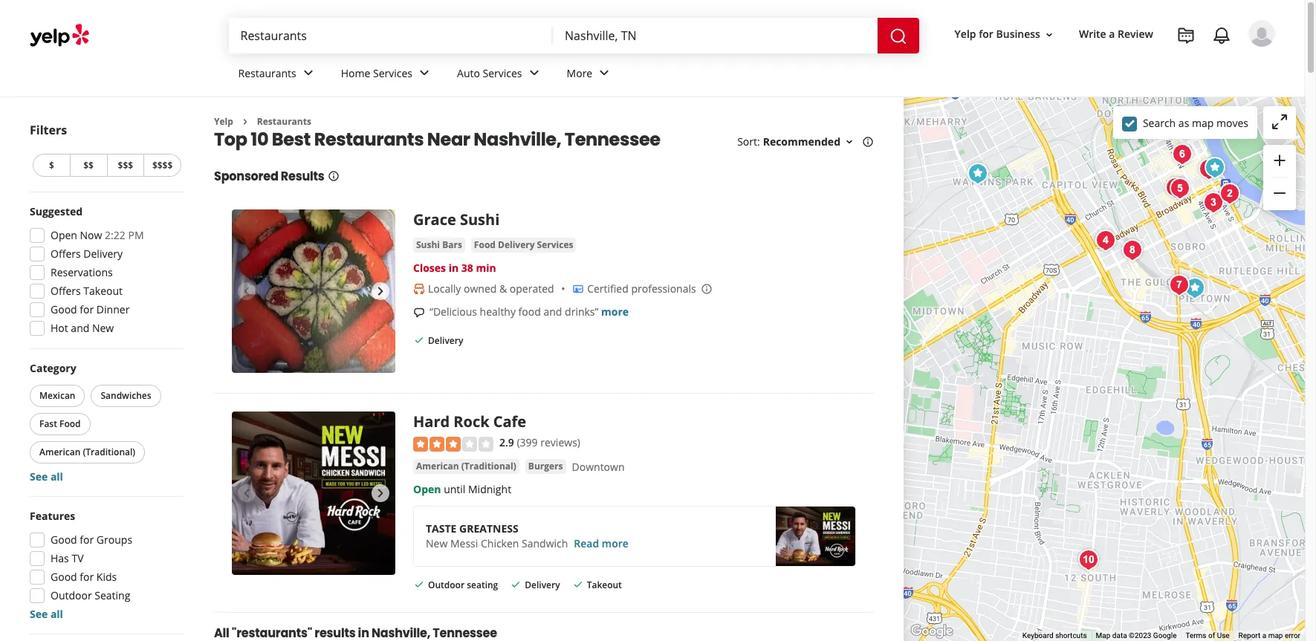 Task type: locate. For each thing, give the bounding box(es) containing it.
0 horizontal spatial sushi
[[416, 239, 440, 252]]

1 vertical spatial good
[[51, 533, 77, 547]]

group containing category
[[27, 361, 184, 485]]

next image
[[372, 485, 390, 503]]

2 see all button from the top
[[30, 608, 63, 622]]

home services
[[341, 66, 413, 80]]

0 vertical spatial new
[[92, 321, 114, 335]]

yelp left '16 chevron right v2' icon
[[214, 115, 233, 128]]

10
[[251, 127, 269, 152]]

0 vertical spatial more
[[602, 305, 629, 319]]

1 vertical spatial see
[[30, 608, 48, 622]]

(traditional) down "fast food" button
[[83, 446, 135, 459]]

1 horizontal spatial takeout
[[587, 579, 622, 592]]

data
[[1113, 632, 1128, 640]]

0 vertical spatial sushi
[[460, 210, 500, 230]]

2 slideshow element from the top
[[232, 412, 396, 576]]

new down taste
[[426, 537, 448, 551]]

and right hot
[[71, 321, 89, 335]]

services up operated
[[537, 239, 574, 252]]

1 horizontal spatial american
[[416, 460, 459, 473]]

0 horizontal spatial outdoor
[[51, 589, 92, 603]]

0 horizontal spatial (traditional)
[[83, 446, 135, 459]]

home services link
[[329, 54, 445, 97]]

burgers button
[[526, 459, 566, 474]]

best
[[272, 127, 311, 152]]

1 horizontal spatial outdoor
[[428, 579, 465, 592]]

takeout up dinner
[[83, 284, 123, 298]]

sushi up closes
[[416, 239, 440, 252]]

2 none field from the left
[[565, 28, 866, 44]]

2 good from the top
[[51, 533, 77, 547]]

recommended
[[763, 135, 841, 149]]

0 vertical spatial see all button
[[30, 470, 63, 484]]

see all
[[30, 470, 63, 484], [30, 608, 63, 622]]

yelp for business button
[[949, 21, 1062, 48]]

3 good from the top
[[51, 570, 77, 584]]

auto services
[[457, 66, 522, 80]]

0 horizontal spatial american (traditional) button
[[30, 442, 145, 464]]

open left until at the bottom left
[[413, 482, 441, 497]]

1 horizontal spatial a
[[1263, 632, 1267, 640]]

outdoor seating
[[51, 589, 130, 603]]

none field up home services link
[[241, 28, 541, 44]]

see all button for category
[[30, 470, 63, 484]]

24 chevron down v2 image left home
[[299, 64, 317, 82]]

terms of use
[[1186, 632, 1230, 640]]

american down 2.9 star rating image
[[416, 460, 459, 473]]

more right read
[[602, 537, 629, 551]]

a right report
[[1263, 632, 1267, 640]]

new for hot and new
[[92, 321, 114, 335]]

all for category
[[50, 470, 63, 484]]

0 horizontal spatial services
[[373, 66, 413, 80]]

0 vertical spatial a
[[1110, 27, 1116, 41]]

0 horizontal spatial yelp
[[214, 115, 233, 128]]

1 offers from the top
[[51, 247, 81, 261]]

see for category
[[30, 470, 48, 484]]

group containing features
[[25, 509, 184, 622]]

1 horizontal spatial 16 chevron down v2 image
[[1044, 29, 1056, 41]]

a for report
[[1263, 632, 1267, 640]]

outdoor left seating
[[428, 579, 465, 592]]

outdoor down good for kids
[[51, 589, 92, 603]]

2 offers from the top
[[51, 284, 81, 298]]

1 horizontal spatial yelp
[[955, 27, 977, 41]]

restaurants link right '16 chevron right v2' icon
[[257, 115, 312, 128]]

16 chevron down v2 image
[[1044, 29, 1056, 41], [844, 136, 856, 148]]

1 horizontal spatial 24 chevron down v2 image
[[416, 64, 434, 82]]

1 vertical spatial grace sushi image
[[232, 210, 396, 374]]

for for dinner
[[80, 303, 94, 317]]

expand map image
[[1272, 113, 1289, 131]]

1 all from the top
[[50, 470, 63, 484]]

for up 'outdoor seating'
[[80, 570, 94, 584]]

auto services link
[[445, 54, 555, 97]]

1 none field from the left
[[241, 28, 541, 44]]

american (traditional) button up open until midnight
[[413, 459, 520, 474]]

a right write
[[1110, 27, 1116, 41]]

good up hot
[[51, 303, 77, 317]]

grace sushi image
[[964, 159, 993, 189], [232, 210, 396, 374]]

write
[[1080, 27, 1107, 41]]

(traditional)
[[83, 446, 135, 459], [462, 460, 517, 473]]

open down suggested
[[51, 228, 77, 242]]

1 vertical spatial yelp
[[214, 115, 233, 128]]

1 vertical spatial and
[[71, 321, 89, 335]]

food up min
[[474, 239, 496, 252]]

info icon image
[[701, 283, 713, 295], [701, 283, 713, 295]]

1 horizontal spatial 16 info v2 image
[[863, 136, 874, 148]]

0 vertical spatial and
[[544, 305, 562, 319]]

dinner
[[97, 303, 130, 317]]

16 checkmark v2 image
[[510, 579, 522, 591], [572, 579, 584, 591]]

see all for category
[[30, 470, 63, 484]]

16 info v2 image
[[863, 136, 874, 148], [328, 171, 339, 182]]

for for business
[[979, 27, 994, 41]]

0 horizontal spatial 24 chevron down v2 image
[[299, 64, 317, 82]]

the butter milk ranch image
[[1075, 546, 1104, 576]]

sushi up bars
[[460, 210, 500, 230]]

for inside the yelp for business button
[[979, 27, 994, 41]]

0 horizontal spatial takeout
[[83, 284, 123, 298]]

read
[[574, 537, 600, 551]]

16 checkmark v2 image
[[413, 334, 425, 346], [413, 579, 425, 591]]

new inside taste greatness new messi chicken sandwich read more
[[426, 537, 448, 551]]

0 vertical spatial american (traditional)
[[39, 446, 135, 459]]

taste greatness new messi chicken sandwich read more
[[426, 522, 629, 551]]

1 16 checkmark v2 image from the top
[[413, 334, 425, 346]]

0 vertical spatial american
[[39, 446, 81, 459]]

0 horizontal spatial american
[[39, 446, 81, 459]]

1 vertical spatial offers
[[51, 284, 81, 298]]

group
[[1264, 145, 1297, 210], [25, 204, 184, 341], [27, 361, 184, 485], [25, 509, 184, 622]]

food delivery services link
[[471, 238, 577, 253]]

24 chevron down v2 image left auto
[[416, 64, 434, 82]]

jeremy m. image
[[1249, 20, 1276, 47]]

see all button for features
[[30, 608, 63, 622]]

16 chevron down v2 image inside the yelp for business button
[[1044, 29, 1056, 41]]

good for good for dinner
[[51, 303, 77, 317]]

top
[[214, 127, 247, 152]]

1 slideshow element from the top
[[232, 210, 396, 374]]

None field
[[241, 28, 541, 44], [565, 28, 866, 44]]

1 see from the top
[[30, 470, 48, 484]]

24 chevron down v2 image
[[596, 64, 614, 82]]

1 vertical spatial see all
[[30, 608, 63, 622]]

recommended button
[[763, 135, 856, 149]]

and
[[544, 305, 562, 319], [71, 321, 89, 335]]

2 all from the top
[[50, 608, 63, 622]]

outdoor for outdoor seating
[[51, 589, 92, 603]]

2 more from the top
[[602, 537, 629, 551]]

map left error
[[1269, 632, 1284, 640]]

offers down 'reservations'
[[51, 284, 81, 298]]

2 24 chevron down v2 image from the left
[[416, 64, 434, 82]]

(traditional) for the right "american (traditional)" button
[[462, 460, 517, 473]]

good for groups
[[51, 533, 132, 547]]

1 vertical spatial more
[[602, 537, 629, 551]]

1 vertical spatial american
[[416, 460, 459, 473]]

delivery up &
[[498, 239, 535, 252]]

3 24 chevron down v2 image from the left
[[525, 64, 543, 82]]

open
[[51, 228, 77, 242], [413, 482, 441, 497]]

search
[[1144, 116, 1177, 130]]

and right food
[[544, 305, 562, 319]]

zoom out image
[[1272, 185, 1289, 202]]

restaurants link up '16 chevron right v2' icon
[[226, 54, 329, 97]]

restaurants link
[[226, 54, 329, 97], [257, 115, 312, 128]]

1 vertical spatial slideshow element
[[232, 412, 396, 576]]

services right auto
[[483, 66, 522, 80]]

16 checkmark v2 image down the 16 speech v2 icon
[[413, 334, 425, 346]]

1 vertical spatial all
[[50, 608, 63, 622]]

1 see all from the top
[[30, 470, 63, 484]]

sushi inside sushi bars button
[[416, 239, 440, 252]]

previous image
[[238, 283, 256, 301], [238, 485, 256, 503]]

services
[[373, 66, 413, 80], [483, 66, 522, 80], [537, 239, 574, 252]]

16 chevron down v2 image right recommended
[[844, 136, 856, 148]]

food right fast
[[59, 418, 81, 431]]

american (traditional) up open until midnight
[[416, 460, 517, 473]]

good
[[51, 303, 77, 317], [51, 533, 77, 547], [51, 570, 77, 584]]

see all button down 'outdoor seating'
[[30, 608, 63, 622]]

2 see all from the top
[[30, 608, 63, 622]]

sandwiches button
[[91, 385, 161, 407]]

all down 'outdoor seating'
[[50, 608, 63, 622]]

1 vertical spatial (traditional)
[[462, 460, 517, 473]]

all up the features
[[50, 470, 63, 484]]

0 horizontal spatial 16 chevron down v2 image
[[844, 136, 856, 148]]

sushi bars link
[[413, 238, 465, 253]]

1 horizontal spatial services
[[483, 66, 522, 80]]

1 vertical spatial open
[[413, 482, 441, 497]]

map right as
[[1193, 116, 1215, 130]]

0 horizontal spatial map
[[1193, 116, 1215, 130]]

1 vertical spatial a
[[1263, 632, 1267, 640]]

more down certified
[[602, 305, 629, 319]]

2 horizontal spatial 24 chevron down v2 image
[[525, 64, 543, 82]]

sixty vines image
[[1162, 173, 1191, 203]]

16 chevron down v2 image inside recommended dropdown button
[[844, 136, 856, 148]]

16 checkmark v2 image down read
[[572, 579, 584, 591]]

1 vertical spatial see all button
[[30, 608, 63, 622]]

1 horizontal spatial sushi
[[460, 210, 500, 230]]

filters
[[30, 122, 67, 138]]

offers up 'reservations'
[[51, 247, 81, 261]]

0 vertical spatial map
[[1193, 116, 1215, 130]]

16 chevron right v2 image
[[239, 116, 251, 128]]

2 16 checkmark v2 image from the top
[[413, 579, 425, 591]]

1 vertical spatial american (traditional)
[[416, 460, 517, 473]]

open for filters
[[51, 228, 77, 242]]

24 chevron down v2 image right the auto services
[[525, 64, 543, 82]]

1 vertical spatial sushi
[[416, 239, 440, 252]]

yelp left "business"
[[955, 27, 977, 41]]

see
[[30, 470, 48, 484], [30, 608, 48, 622]]

24 chevron down v2 image
[[299, 64, 317, 82], [416, 64, 434, 82], [525, 64, 543, 82]]

certified
[[588, 282, 629, 296]]

until
[[444, 482, 466, 497]]

review
[[1118, 27, 1154, 41]]

16 checkmark v2 image for delivery
[[510, 579, 522, 591]]

all for features
[[50, 608, 63, 622]]

1 vertical spatial map
[[1269, 632, 1284, 640]]

1 horizontal spatial (traditional)
[[462, 460, 517, 473]]

(traditional) up the midnight
[[462, 460, 517, 473]]

0 vertical spatial yelp
[[955, 27, 977, 41]]

see for features
[[30, 608, 48, 622]]

see all up the features
[[30, 470, 63, 484]]

2:22
[[105, 228, 126, 242]]

16 checkmark v2 image right seating
[[510, 579, 522, 591]]

locally
[[428, 282, 461, 296]]

services inside auto services link
[[483, 66, 522, 80]]

american (traditional) button down "fast food" button
[[30, 442, 145, 464]]

0 vertical spatial good
[[51, 303, 77, 317]]

0 horizontal spatial new
[[92, 321, 114, 335]]

good down has tv on the bottom of page
[[51, 570, 77, 584]]

1 horizontal spatial map
[[1269, 632, 1284, 640]]

restaurants up '16 chevron right v2' icon
[[238, 66, 296, 80]]

food
[[519, 305, 541, 319]]

sandwich
[[522, 537, 568, 551]]

owned
[[464, 282, 497, 296]]

american (traditional) down "fast food" button
[[39, 446, 135, 459]]

0 vertical spatial (traditional)
[[83, 446, 135, 459]]

"delicious healthy food and drinks" more
[[430, 305, 629, 319]]

two hands image
[[1165, 271, 1195, 300]]

american (traditional) inside american (traditional) link
[[416, 460, 517, 473]]

1 vertical spatial previous image
[[238, 485, 256, 503]]

more
[[602, 305, 629, 319], [602, 537, 629, 551]]

takeout
[[83, 284, 123, 298], [587, 579, 622, 592]]

1 vertical spatial takeout
[[587, 579, 622, 592]]

2 16 checkmark v2 image from the left
[[572, 579, 584, 591]]

yelp inside button
[[955, 27, 977, 41]]

16 checkmark v2 image for takeout
[[572, 579, 584, 591]]

delivery inside food delivery services button
[[498, 239, 535, 252]]

(traditional) for the leftmost "american (traditional)" button
[[83, 446, 135, 459]]

1 horizontal spatial 16 checkmark v2 image
[[572, 579, 584, 591]]

tv
[[72, 552, 84, 566]]

0 horizontal spatial a
[[1110, 27, 1116, 41]]

None search field
[[229, 18, 922, 54]]

0 vertical spatial open
[[51, 228, 77, 242]]

american inside american (traditional) link
[[416, 460, 459, 473]]

1 vertical spatial new
[[426, 537, 448, 551]]

more
[[567, 66, 593, 80]]

for left "business"
[[979, 27, 994, 41]]

open for sponsored results
[[413, 482, 441, 497]]

see all down 'outdoor seating'
[[30, 608, 63, 622]]

reviews)
[[541, 436, 581, 450]]

1 horizontal spatial american (traditional)
[[416, 460, 517, 473]]

0 vertical spatial slideshow element
[[232, 210, 396, 374]]

16 info v2 image right results
[[328, 171, 339, 182]]

downtown
[[572, 460, 625, 474]]

1 16 checkmark v2 image from the left
[[510, 579, 522, 591]]

google image
[[908, 622, 957, 642]]

map region
[[878, 62, 1317, 642]]

for down offers takeout
[[80, 303, 94, 317]]

16 chevron down v2 image for yelp for business
[[1044, 29, 1056, 41]]

use
[[1218, 632, 1230, 640]]

food
[[474, 239, 496, 252], [59, 418, 81, 431]]

&
[[500, 282, 507, 296]]

offers for offers takeout
[[51, 284, 81, 298]]

none field up business categories element
[[565, 28, 866, 44]]

2 vertical spatial good
[[51, 570, 77, 584]]

24 chevron down v2 image for auto services
[[525, 64, 543, 82]]

reservations
[[51, 265, 113, 280]]

1 vertical spatial food
[[59, 418, 81, 431]]

good for dinner
[[51, 303, 130, 317]]

24 chevron down v2 image for restaurants
[[299, 64, 317, 82]]

0 horizontal spatial 16 info v2 image
[[328, 171, 339, 182]]

hard rock cafe image
[[1201, 153, 1231, 183]]

offers for offers delivery
[[51, 247, 81, 261]]

1 good from the top
[[51, 303, 77, 317]]

16 info v2 image right recommended dropdown button
[[863, 136, 874, 148]]

0 horizontal spatial american (traditional)
[[39, 446, 135, 459]]

for up tv
[[80, 533, 94, 547]]

16 speech v2 image
[[413, 307, 425, 319]]

1 horizontal spatial new
[[426, 537, 448, 551]]

american down "fast food" button
[[39, 446, 81, 459]]

0 horizontal spatial food
[[59, 418, 81, 431]]

0 horizontal spatial 16 checkmark v2 image
[[510, 579, 522, 591]]

slideshow element
[[232, 210, 396, 374], [232, 412, 396, 576]]

restaurants inside business categories element
[[238, 66, 296, 80]]

0 vertical spatial offers
[[51, 247, 81, 261]]

1 horizontal spatial grace sushi image
[[964, 159, 993, 189]]

fast food
[[39, 418, 81, 431]]

write a review
[[1080, 27, 1154, 41]]

1 vertical spatial 16 chevron down v2 image
[[844, 136, 856, 148]]

american (traditional) link
[[413, 459, 520, 474]]

new
[[92, 321, 114, 335], [426, 537, 448, 551]]

new for taste greatness new messi chicken sandwich read more
[[426, 537, 448, 551]]

grace
[[413, 210, 456, 230]]

0 vertical spatial all
[[50, 470, 63, 484]]

2.9 (399 reviews)
[[500, 436, 581, 450]]

1 24 chevron down v2 image from the left
[[299, 64, 317, 82]]

good up has tv on the bottom of page
[[51, 533, 77, 547]]

2 previous image from the top
[[238, 485, 256, 503]]

0 vertical spatial 16 chevron down v2 image
[[1044, 29, 1056, 41]]

1 previous image from the top
[[238, 283, 256, 301]]

24 chevron down v2 image inside auto services link
[[525, 64, 543, 82]]

0 vertical spatial previous image
[[238, 283, 256, 301]]

new down dinner
[[92, 321, 114, 335]]

projects image
[[1178, 27, 1196, 45]]

16 checkmark v2 image left outdoor seating
[[413, 579, 425, 591]]

1 horizontal spatial open
[[413, 482, 441, 497]]

16 chevron down v2 image right "business"
[[1044, 29, 1056, 41]]

Near text field
[[565, 28, 866, 44]]

more link
[[555, 54, 626, 97]]

see all button up the features
[[30, 470, 63, 484]]

0 vertical spatial see
[[30, 470, 48, 484]]

0 vertical spatial 16 info v2 image
[[863, 136, 874, 148]]

the stillery image
[[1195, 155, 1225, 184]]

services inside home services link
[[373, 66, 413, 80]]

takeout down read
[[587, 579, 622, 592]]

0 vertical spatial takeout
[[83, 284, 123, 298]]

sponsored
[[214, 168, 279, 185]]

16 checkmark v2 image for delivery
[[413, 334, 425, 346]]

1 horizontal spatial and
[[544, 305, 562, 319]]

services right home
[[373, 66, 413, 80]]

american (traditional)
[[39, 446, 135, 459], [416, 460, 517, 473]]

0 vertical spatial 16 checkmark v2 image
[[413, 334, 425, 346]]

category
[[30, 361, 76, 376]]

0 horizontal spatial grace sushi image
[[232, 210, 396, 374]]

restaurants
[[238, 66, 296, 80], [257, 115, 312, 128], [314, 127, 424, 152]]

$$$
[[118, 159, 133, 172]]

0 vertical spatial see all
[[30, 470, 63, 484]]

fast food button
[[30, 413, 90, 436]]

1 horizontal spatial none field
[[565, 28, 866, 44]]

0 horizontal spatial none field
[[241, 28, 541, 44]]

1 see all button from the top
[[30, 470, 63, 484]]

cafe
[[494, 412, 527, 432]]

1 horizontal spatial food
[[474, 239, 496, 252]]

1 vertical spatial 16 checkmark v2 image
[[413, 579, 425, 591]]

0 horizontal spatial open
[[51, 228, 77, 242]]

24 chevron down v2 image for home services
[[416, 64, 434, 82]]

$$$$ button
[[144, 154, 181, 177]]

open now 2:22 pm
[[51, 228, 144, 242]]

2 see from the top
[[30, 608, 48, 622]]

24 chevron down v2 image inside home services link
[[416, 64, 434, 82]]

2 horizontal spatial services
[[537, 239, 574, 252]]

more inside taste greatness new messi chicken sandwich read more
[[602, 537, 629, 551]]

burgers link
[[526, 459, 566, 474]]



Task type: describe. For each thing, give the bounding box(es) containing it.
slideshow element for grace sushi
[[232, 210, 396, 374]]

grace sushi
[[413, 210, 500, 230]]

hard rock cafe link
[[413, 412, 527, 432]]

report
[[1239, 632, 1261, 640]]

a for write
[[1110, 27, 1116, 41]]

results
[[281, 168, 325, 185]]

none field the "near"
[[565, 28, 866, 44]]

restaurants right '16 chevron right v2' icon
[[257, 115, 312, 128]]

bad axe throwing - nashville image
[[1181, 274, 1211, 303]]

report a map error
[[1239, 632, 1301, 640]]

1 horizontal spatial american (traditional) button
[[413, 459, 520, 474]]

mexican
[[39, 390, 75, 402]]

none field find
[[241, 28, 541, 44]]

auto
[[457, 66, 480, 80]]

milk and honey nashville image
[[1118, 236, 1148, 265]]

business
[[997, 27, 1041, 41]]

the hampton social - nashville image
[[1216, 179, 1246, 209]]

see all for features
[[30, 608, 63, 622]]

keyboard shortcuts button
[[1023, 631, 1088, 642]]

1 vertical spatial 16 info v2 image
[[328, 171, 339, 182]]

hot and new
[[51, 321, 114, 335]]

in
[[449, 261, 459, 275]]

food delivery services
[[474, 239, 574, 252]]

restaurants down home services link
[[314, 127, 424, 152]]

delivery down sandwich
[[525, 579, 560, 592]]

(399
[[517, 436, 538, 450]]

previous image for hard rock cafe
[[238, 485, 256, 503]]

now
[[80, 228, 102, 242]]

map for moves
[[1193, 116, 1215, 130]]

features
[[30, 509, 75, 523]]

for for groups
[[80, 533, 94, 547]]

search as map moves
[[1144, 116, 1249, 130]]

user actions element
[[943, 19, 1297, 110]]

pm
[[128, 228, 144, 242]]

delivery down open now 2:22 pm on the top
[[83, 247, 123, 261]]

yelp for "yelp" link
[[214, 115, 233, 128]]

nashville,
[[474, 127, 562, 152]]

top 10 best restaurants near nashville, tennessee
[[214, 127, 661, 152]]

professionals
[[632, 282, 697, 296]]

as
[[1179, 116, 1190, 130]]

sandwiches
[[101, 390, 151, 402]]

1 vertical spatial restaurants link
[[257, 115, 312, 128]]

adele's - nashville image
[[1092, 226, 1121, 256]]

map for error
[[1269, 632, 1284, 640]]

operated
[[510, 282, 554, 296]]

etch image
[[1199, 188, 1229, 218]]

0 vertical spatial grace sushi image
[[964, 159, 993, 189]]

services for home services
[[373, 66, 413, 80]]

notifications image
[[1214, 27, 1231, 45]]

drinks"
[[565, 305, 599, 319]]

american for the leftmost "american (traditional)" button
[[39, 446, 81, 459]]

business categories element
[[226, 54, 1276, 97]]

the twelve thirty club image
[[1166, 174, 1196, 204]]

sort:
[[738, 135, 760, 149]]

american for the right "american (traditional)" button
[[416, 460, 459, 473]]

keyboard
[[1023, 632, 1054, 640]]

16 chevron down v2 image for recommended
[[844, 136, 856, 148]]

0 vertical spatial food
[[474, 239, 496, 252]]

16 checkmark v2 image for outdoor seating
[[413, 579, 425, 591]]

seating
[[467, 579, 498, 592]]

map data ©2023 google
[[1096, 632, 1177, 640]]

map
[[1096, 632, 1111, 640]]

offers takeout
[[51, 284, 123, 298]]

hot
[[51, 321, 68, 335]]

0 horizontal spatial and
[[71, 321, 89, 335]]

mexican button
[[30, 385, 85, 407]]

38
[[462, 261, 474, 275]]

group containing suggested
[[25, 204, 184, 341]]

good for kids
[[51, 570, 117, 584]]

good for good for groups
[[51, 533, 77, 547]]

seating
[[95, 589, 130, 603]]

messi
[[451, 537, 478, 551]]

next image
[[372, 283, 390, 301]]

sushi bars button
[[413, 238, 465, 253]]

yelp for yelp for business
[[955, 27, 977, 41]]

offers delivery
[[51, 247, 123, 261]]

good for good for kids
[[51, 570, 77, 584]]

"delicious
[[430, 305, 477, 319]]

$
[[49, 159, 54, 172]]

greatness
[[460, 522, 519, 536]]

Find text field
[[241, 28, 541, 44]]

2.9 star rating image
[[413, 437, 494, 452]]

terms of use link
[[1186, 632, 1230, 640]]

services inside food delivery services button
[[537, 239, 574, 252]]

slideshow element for hard rock cafe
[[232, 412, 396, 576]]

yelp link
[[214, 115, 233, 128]]

google
[[1154, 632, 1177, 640]]

for for kids
[[80, 570, 94, 584]]

food delivery services button
[[471, 238, 577, 253]]

moves
[[1217, 116, 1249, 130]]

near
[[427, 127, 470, 152]]

write a review link
[[1074, 21, 1160, 48]]

fast
[[39, 418, 57, 431]]

$$
[[83, 159, 94, 172]]

chicken
[[481, 537, 519, 551]]

1 more from the top
[[602, 305, 629, 319]]

grace sushi link
[[413, 210, 500, 230]]

tennessee
[[565, 127, 661, 152]]

$$$ button
[[107, 154, 144, 177]]

$ button
[[33, 154, 70, 177]]

16 certified professionals v2 image
[[573, 283, 585, 295]]

burgers
[[529, 460, 563, 473]]

services for auto services
[[483, 66, 522, 80]]

zoom in image
[[1272, 151, 1289, 169]]

0 vertical spatial restaurants link
[[226, 54, 329, 97]]

more link
[[602, 305, 629, 319]]

taste
[[426, 522, 457, 536]]

delivery down ""delicious"
[[428, 334, 464, 347]]

16 locally owned v2 image
[[413, 283, 425, 295]]

search image
[[890, 27, 908, 45]]

gannons nashville image
[[1168, 140, 1198, 170]]

closes
[[413, 261, 446, 275]]

sponsored results
[[214, 168, 325, 185]]

terms
[[1186, 632, 1207, 640]]

hard rock cafe image
[[232, 412, 396, 576]]

outdoor for outdoor seating
[[428, 579, 465, 592]]

midnight
[[468, 482, 512, 497]]

yelp for business
[[955, 27, 1041, 41]]

error
[[1286, 632, 1301, 640]]

previous image for grace sushi
[[238, 283, 256, 301]]

locally owned & operated
[[428, 282, 554, 296]]

outdoor seating
[[428, 579, 498, 592]]

healthy
[[480, 305, 516, 319]]

©2023
[[1130, 632, 1152, 640]]

keyboard shortcuts
[[1023, 632, 1088, 640]]

bars
[[443, 239, 462, 252]]

$$$$
[[152, 159, 173, 172]]



Task type: vqa. For each thing, say whether or not it's contained in the screenshot.
The $$$ button
yes



